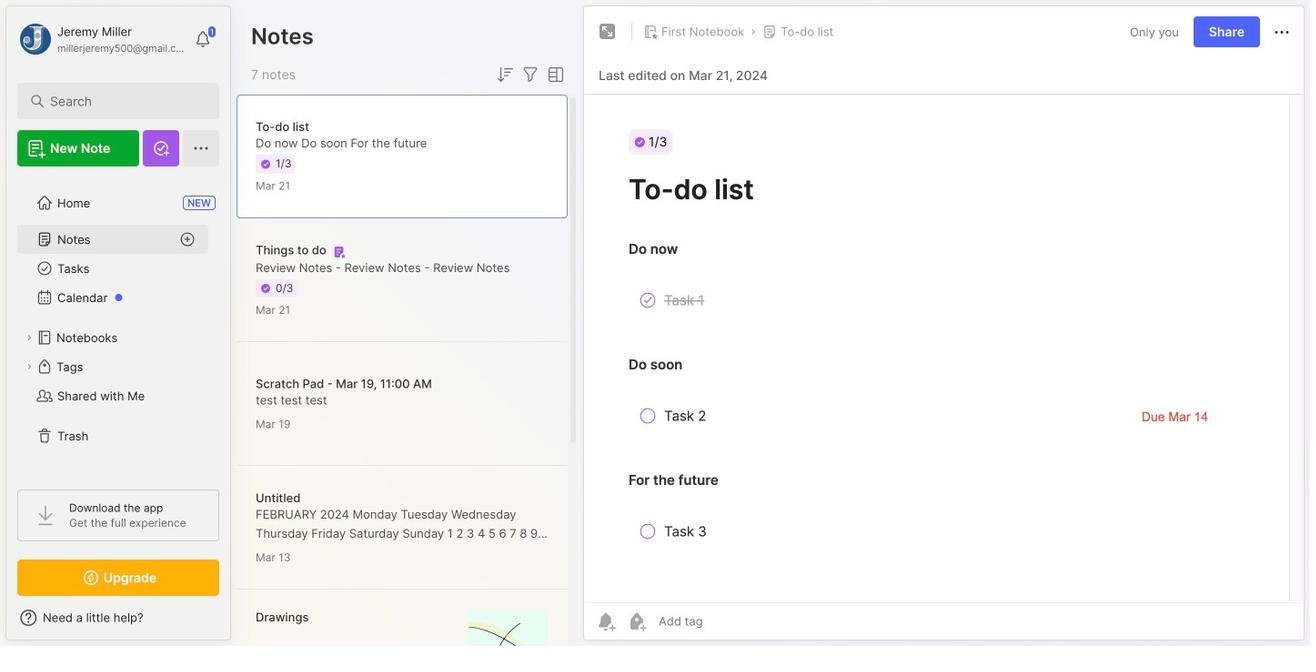 Task type: describe. For each thing, give the bounding box(es) containing it.
View options field
[[542, 64, 567, 86]]

main element
[[0, 0, 237, 646]]

WHAT'S NEW field
[[6, 604, 230, 633]]

expand tags image
[[24, 361, 35, 372]]

add a reminder image
[[595, 611, 617, 633]]

Sort options field
[[494, 64, 516, 86]]

add filters image
[[520, 64, 542, 86]]

click to collapse image
[[230, 613, 244, 634]]

more actions image
[[1272, 21, 1294, 43]]

More actions field
[[1272, 20, 1294, 43]]

note window element
[[583, 5, 1305, 645]]

expand note image
[[597, 21, 619, 43]]



Task type: vqa. For each thing, say whether or not it's contained in the screenshot.
Row
no



Task type: locate. For each thing, give the bounding box(es) containing it.
tree
[[6, 178, 230, 473]]

Search text field
[[50, 93, 195, 110]]

expand notebooks image
[[24, 332, 35, 343]]

tree inside main element
[[6, 178, 230, 473]]

Account field
[[17, 21, 186, 57]]

add tag image
[[626, 611, 648, 633]]

Add filters field
[[520, 64, 542, 86]]

none search field inside main element
[[50, 90, 195, 112]]

None search field
[[50, 90, 195, 112]]

Add tag field
[[657, 614, 794, 629]]

Note Editor text field
[[584, 94, 1304, 603]]



